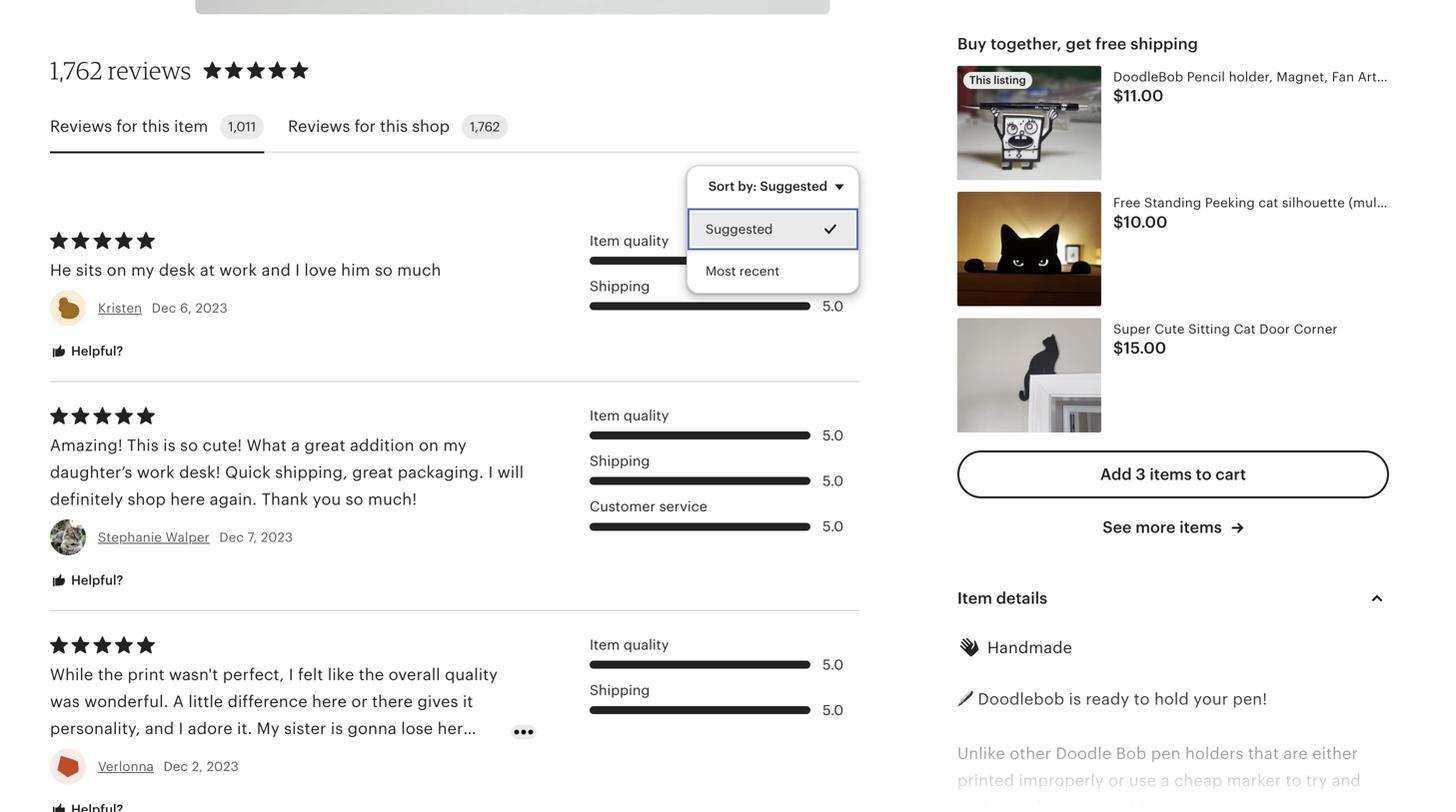 Task type: locate. For each thing, give the bounding box(es) containing it.
0 vertical spatial suggested
[[760, 179, 827, 194]]

item inside 'dropdown button'
[[957, 590, 992, 608]]

3 $ from the top
[[1113, 339, 1124, 357]]

my left desk
[[131, 262, 155, 280]]

the inside unlike other doodle bob pen holders that are either printed improperly or use a cheap marker to try and replicate the cartoon. mine actually is printed to be
[[1030, 799, 1056, 812]]

suggested right by:
[[760, 179, 827, 194]]

1 vertical spatial here
[[312, 693, 347, 711]]

printed down marker
[[1255, 799, 1312, 812]]

dec for dec 2, 2023
[[163, 759, 188, 774]]

1 horizontal spatial here
[[312, 693, 347, 711]]

cute
[[1154, 322, 1185, 337]]

and up give
[[145, 720, 174, 738]]

the down improperly
[[1030, 799, 1056, 812]]

felt
[[298, 666, 323, 684]]

item for stephanie walper dec 7, 2023
[[590, 408, 620, 424]]

work
[[219, 262, 257, 280], [137, 464, 175, 482]]

0 horizontal spatial 1,762
[[50, 55, 103, 85]]

0 vertical spatial great
[[304, 437, 345, 455]]

this left the listing
[[969, 74, 991, 86]]

helpful? down kristen 'link'
[[68, 344, 123, 359]]

a right use at the right bottom
[[1161, 772, 1170, 790]]

1 horizontal spatial reviews
[[288, 118, 350, 136]]

dec
[[152, 301, 176, 316], [219, 530, 244, 545], [163, 759, 188, 774]]

1 horizontal spatial and
[[261, 262, 291, 280]]

quality for kristen dec 6, 2023
[[623, 233, 669, 249]]

2 for from the left
[[354, 118, 376, 136]]

item quality
[[590, 233, 669, 249], [590, 408, 669, 424], [590, 637, 669, 653]]

tab list
[[50, 102, 859, 153]]

0 horizontal spatial this
[[127, 437, 159, 455]]

items for more
[[1179, 518, 1222, 536]]

$ inside "super cute sitting cat door corner $ 15.00"
[[1113, 339, 1124, 357]]

and up be
[[1332, 772, 1361, 790]]

use
[[1129, 772, 1156, 790]]

0 horizontal spatial work
[[137, 464, 175, 482]]

2 vertical spatial item quality
[[590, 637, 669, 653]]

suggested up the most recent
[[705, 222, 773, 237]]

0 vertical spatial a
[[291, 437, 300, 455]]

1 vertical spatial shipping
[[590, 453, 650, 469]]

suggested
[[760, 179, 827, 194], [705, 222, 773, 237]]

2023 right 7,
[[261, 530, 293, 545]]

1 vertical spatial $
[[1113, 213, 1124, 231]]

gives
[[417, 693, 458, 711]]

here down like
[[312, 693, 347, 711]]

0 horizontal spatial on
[[107, 262, 127, 280]]

0 horizontal spatial shop
[[128, 491, 166, 509]]

would
[[303, 747, 350, 765]]

0 vertical spatial item quality
[[590, 233, 669, 249]]

helpful? button down kristen 'link'
[[35, 333, 138, 370]]

1,762 for 1,762 reviews
[[50, 55, 103, 85]]

printed
[[957, 772, 1014, 790], [1255, 799, 1312, 812]]

1 horizontal spatial work
[[219, 262, 257, 280]]

helpful? for he sits on my desk at work and i love him so much
[[68, 344, 123, 359]]

1 horizontal spatial a
[[1161, 772, 1170, 790]]

0 horizontal spatial my
[[131, 262, 155, 280]]

0 vertical spatial dec
[[152, 301, 176, 316]]

2 helpful? from the top
[[68, 573, 123, 588]]

1 vertical spatial work
[[137, 464, 175, 482]]

or inside while the print wasn't perfect, i felt like the overall quality was wonderful. a little difference here or there gives it personality, and i adore it. my sister is gonna lose her mind when i give it to her. 10/10 would recommend.
[[351, 693, 368, 711]]

1 vertical spatial helpful? button
[[35, 563, 138, 600]]

2 item quality from the top
[[590, 408, 669, 424]]

the up wonderful.
[[98, 666, 123, 684]]

2 helpful? button from the top
[[35, 563, 138, 600]]

items inside button
[[1150, 465, 1192, 483]]

1 horizontal spatial great
[[352, 464, 393, 482]]

i left felt
[[289, 666, 294, 684]]

it right gives
[[463, 693, 473, 711]]

(multiple
[[1349, 195, 1405, 210]]

see
[[1103, 518, 1132, 536]]

1 vertical spatial and
[[145, 720, 174, 738]]

0 vertical spatial shop
[[412, 118, 450, 136]]

suggested button
[[687, 208, 858, 250]]

2 vertical spatial and
[[1332, 772, 1361, 790]]

1 reviews from the left
[[50, 118, 112, 136]]

1 vertical spatial shop
[[128, 491, 166, 509]]

this
[[969, 74, 991, 86], [127, 437, 159, 455]]

0 vertical spatial work
[[219, 262, 257, 280]]

helpful? down stephanie
[[68, 573, 123, 588]]

listing
[[994, 74, 1026, 86]]

pen!
[[1233, 690, 1267, 708]]

0 vertical spatial items
[[1150, 465, 1192, 483]]

0 vertical spatial shipping
[[590, 278, 650, 294]]

service
[[659, 499, 707, 515]]

so right you
[[345, 491, 364, 509]]

0 vertical spatial printed
[[957, 772, 1014, 790]]

customer service
[[590, 499, 707, 515]]

i
[[295, 262, 300, 280], [488, 464, 493, 482], [289, 666, 294, 684], [179, 720, 183, 738], [141, 747, 145, 765]]

1 horizontal spatial my
[[443, 437, 467, 455]]

dec left 2,
[[163, 759, 188, 774]]

item details
[[957, 590, 1047, 608]]

work left the desk!
[[137, 464, 175, 482]]

0 vertical spatial 1,762
[[50, 55, 103, 85]]

lose
[[401, 720, 433, 738]]

suggested inside dropdown button
[[760, 179, 827, 194]]

and left love
[[261, 262, 291, 280]]

2 vertical spatial dec
[[163, 759, 188, 774]]

0 vertical spatial here
[[170, 491, 205, 509]]

add 3 items to cart button
[[957, 451, 1389, 498]]

her
[[437, 720, 463, 738]]

menu
[[686, 165, 859, 294]]

2023 right 2,
[[207, 759, 239, 774]]

1 vertical spatial items
[[1179, 518, 1222, 536]]

reviews for this shop
[[288, 118, 450, 136]]

reviews right 1,011
[[288, 118, 350, 136]]

this right the amazing! at the left
[[127, 437, 159, 455]]

reviews
[[50, 118, 112, 136], [288, 118, 350, 136]]

it right give
[[187, 747, 198, 765]]

the
[[98, 666, 123, 684], [359, 666, 384, 684], [1030, 799, 1056, 812]]

when
[[94, 747, 136, 765]]

i down a
[[179, 720, 183, 738]]

a inside amazing!  this is so cute! what a great addition on my daughter's work desk! quick shipping, great packaging. i will definitely shop here again. thank you so much!
[[291, 437, 300, 455]]

$ down free
[[1113, 87, 1124, 105]]

1 vertical spatial 2023
[[261, 530, 293, 545]]

1 vertical spatial on
[[419, 437, 439, 455]]

1 vertical spatial printed
[[1255, 799, 1312, 812]]

7 5.0 from the top
[[823, 702, 844, 718]]

1 horizontal spatial or
[[1108, 772, 1125, 790]]

menu containing suggested
[[686, 165, 859, 294]]

0 vertical spatial on
[[107, 262, 127, 280]]

are
[[1283, 745, 1308, 763]]

0 horizontal spatial reviews
[[50, 118, 112, 136]]

super
[[1113, 322, 1151, 337]]

work right at
[[219, 262, 257, 280]]

i inside amazing!  this is so cute! what a great addition on my daughter's work desk! quick shipping, great packaging. i will definitely shop here again. thank you so much!
[[488, 464, 493, 482]]

1 horizontal spatial on
[[419, 437, 439, 455]]

to inside while the print wasn't perfect, i felt like the overall quality was wonderful. a little difference here or there gives it personality, and i adore it. my sister is gonna lose her mind when i give it to her. 10/10 would recommend.
[[202, 747, 218, 765]]

item quality for amazing!  this is so cute! what a great addition on my daughter's work desk! quick shipping, great packaging. i will definitely shop here again. thank you so much!
[[590, 408, 669, 424]]

2 horizontal spatial and
[[1332, 772, 1361, 790]]

super cute sitting cat door corner $ 15.00
[[1113, 322, 1338, 357]]

1 horizontal spatial it
[[463, 693, 473, 711]]

1 vertical spatial 1,762
[[470, 119, 500, 134]]

great down 'addition'
[[352, 464, 393, 482]]

is left ready
[[1069, 690, 1081, 708]]

here down the desk!
[[170, 491, 205, 509]]

0 horizontal spatial for
[[116, 118, 138, 136]]

verlonna
[[98, 759, 154, 774]]

for
[[116, 118, 138, 136], [354, 118, 376, 136]]

1 helpful? from the top
[[68, 344, 123, 359]]

0 horizontal spatial a
[[291, 437, 300, 455]]

to down adore
[[202, 747, 218, 765]]

2 reviews from the left
[[288, 118, 350, 136]]

items for 3
[[1150, 465, 1192, 483]]

shop inside amazing!  this is so cute! what a great addition on my daughter's work desk! quick shipping, great packaging. i will definitely shop here again. thank you so much!
[[128, 491, 166, 509]]

walper
[[166, 530, 210, 545]]

dec left 6,
[[152, 301, 176, 316]]

item
[[174, 118, 208, 136]]

here inside while the print wasn't perfect, i felt like the overall quality was wonderful. a little difference here or there gives it personality, and i adore it. my sister is gonna lose her mind when i give it to her. 10/10 would recommend.
[[312, 693, 347, 711]]

overall
[[388, 666, 440, 684]]

0 vertical spatial or
[[351, 693, 368, 711]]

great up shipping,
[[304, 437, 345, 455]]

helpful? button down stephanie
[[35, 563, 138, 600]]

helpful? button
[[35, 333, 138, 370], [35, 563, 138, 600]]

pen
[[1151, 745, 1181, 763]]

quality inside while the print wasn't perfect, i felt like the overall quality was wonderful. a little difference here or there gives it personality, and i adore it. my sister is gonna lose her mind when i give it to her. 10/10 would recommend.
[[445, 666, 498, 684]]

here
[[170, 491, 205, 509], [312, 693, 347, 711]]

details
[[996, 590, 1047, 608]]

wonderful.
[[84, 693, 168, 711]]

2 this from the left
[[380, 118, 408, 136]]

reviews down '1,762 reviews'
[[50, 118, 112, 136]]

mind
[[50, 747, 90, 765]]

to left cart
[[1196, 465, 1212, 483]]

verlonna dec 2, 2023
[[98, 759, 239, 774]]

0 vertical spatial helpful?
[[68, 344, 123, 359]]

sort by: suggested
[[708, 179, 827, 194]]

so up the desk!
[[180, 437, 198, 455]]

2 vertical spatial $
[[1113, 339, 1124, 357]]

3
[[1136, 465, 1146, 483]]

super cute sitting cat door corner image
[[957, 318, 1101, 433]]

1 vertical spatial or
[[1108, 772, 1125, 790]]

dec left 7,
[[219, 530, 244, 545]]

little
[[188, 693, 223, 711]]

a right the what
[[291, 437, 300, 455]]

2 horizontal spatial the
[[1030, 799, 1056, 812]]

on inside amazing!  this is so cute! what a great addition on my daughter's work desk! quick shipping, great packaging. i will definitely shop here again. thank you so much!
[[419, 437, 439, 455]]

items right more
[[1179, 518, 1222, 536]]

to inside button
[[1196, 465, 1212, 483]]

see more items link
[[1103, 516, 1244, 539]]

addition
[[350, 437, 414, 455]]

thank
[[262, 491, 308, 509]]

sister
[[284, 720, 326, 738]]

0 vertical spatial helpful? button
[[35, 333, 138, 370]]

reviews for this item
[[50, 118, 208, 136]]

is down marker
[[1238, 799, 1250, 812]]

my inside amazing!  this is so cute! what a great addition on my daughter's work desk! quick shipping, great packaging. i will definitely shop here again. thank you so much!
[[443, 437, 467, 455]]

1 horizontal spatial this
[[380, 118, 408, 136]]

it
[[463, 693, 473, 711], [187, 747, 198, 765]]

i left will
[[488, 464, 493, 482]]

ready
[[1086, 690, 1129, 708]]

0 vertical spatial this
[[969, 74, 991, 86]]

printed up replicate
[[957, 772, 1014, 790]]

0 vertical spatial it
[[463, 693, 473, 711]]

1 vertical spatial it
[[187, 747, 198, 765]]

silhouette
[[1282, 195, 1345, 210]]

the right like
[[359, 666, 384, 684]]

is inside unlike other doodle bob pen holders that are either printed improperly or use a cheap marker to try and replicate the cartoon. mine actually is printed to be
[[1238, 799, 1250, 812]]

i left love
[[295, 262, 300, 280]]

my
[[257, 720, 280, 738]]

and inside while the print wasn't perfect, i felt like the overall quality was wonderful. a little difference here or there gives it personality, and i adore it. my sister is gonna lose her mind when i give it to her. 10/10 would recommend.
[[145, 720, 174, 738]]

helpful? button for amazing!  this is so cute! what a great addition on my daughter's work desk! quick shipping, great packaging. i will definitely shop here again. thank you so much!
[[35, 563, 138, 600]]

kristen dec 6, 2023
[[98, 301, 228, 316]]

$ down super
[[1113, 339, 1124, 357]]

1 helpful? button from the top
[[35, 333, 138, 370]]

is left cute!
[[163, 437, 176, 455]]

1 horizontal spatial for
[[354, 118, 376, 136]]

2 vertical spatial 2023
[[207, 759, 239, 774]]

2 shipping from the top
[[590, 453, 650, 469]]

cat
[[1234, 322, 1256, 337]]

2 $ from the top
[[1113, 213, 1124, 231]]

0 horizontal spatial and
[[145, 720, 174, 738]]

that
[[1248, 745, 1279, 763]]

to left try
[[1286, 772, 1302, 790]]

1 vertical spatial this
[[127, 437, 159, 455]]

1 this from the left
[[142, 118, 170, 136]]

1 vertical spatial a
[[1161, 772, 1170, 790]]

2023 right 6,
[[195, 301, 228, 316]]

1 vertical spatial great
[[352, 464, 393, 482]]

sitting
[[1188, 322, 1230, 337]]

2023 for verlonna dec 2, 2023
[[207, 759, 239, 774]]

1 shipping from the top
[[590, 278, 650, 294]]

1 horizontal spatial so
[[345, 491, 364, 509]]

5.0
[[823, 252, 844, 268], [823, 298, 844, 314], [823, 427, 844, 443], [823, 473, 844, 489], [823, 519, 844, 535], [823, 657, 844, 673], [823, 702, 844, 718]]

1 5.0 from the top
[[823, 252, 844, 268]]

0 horizontal spatial here
[[170, 491, 205, 509]]

1 item quality from the top
[[590, 233, 669, 249]]

a
[[291, 437, 300, 455], [1161, 772, 1170, 790]]

him
[[341, 262, 370, 280]]

2 horizontal spatial so
[[375, 262, 393, 280]]

1 vertical spatial helpful?
[[68, 573, 123, 588]]

2 vertical spatial shipping
[[590, 683, 650, 699]]

0 vertical spatial $
[[1113, 87, 1124, 105]]

your
[[1193, 690, 1228, 708]]

stephanie
[[98, 530, 162, 545]]

1 vertical spatial so
[[180, 437, 198, 455]]

shipping for he sits on my desk at work and i love him so much
[[590, 278, 650, 294]]

is
[[163, 437, 176, 455], [1069, 690, 1081, 708], [331, 720, 343, 738], [1238, 799, 1250, 812]]

0 horizontal spatial this
[[142, 118, 170, 136]]

sort by: suggested button
[[693, 165, 866, 207]]

doodlebob pencil holder, magnet, fan art inspired spongebob, 3d printed pencil holder, me hoy minoy image
[[957, 66, 1101, 180]]

so right him
[[375, 262, 393, 280]]

0 vertical spatial 2023
[[195, 301, 228, 316]]

this for item
[[142, 118, 170, 136]]

work inside amazing!  this is so cute! what a great addition on my daughter's work desk! quick shipping, great packaging. i will definitely shop here again. thank you so much!
[[137, 464, 175, 482]]

is up would
[[331, 720, 343, 738]]

shop
[[412, 118, 450, 136], [128, 491, 166, 509]]

on
[[107, 262, 127, 280], [419, 437, 439, 455]]

daughter's
[[50, 464, 132, 482]]

1 horizontal spatial 1,762
[[470, 119, 500, 134]]

on up packaging.
[[419, 437, 439, 455]]

0 horizontal spatial so
[[180, 437, 198, 455]]

1 vertical spatial suggested
[[705, 222, 773, 237]]

on right 'sits'
[[107, 262, 127, 280]]

$ down "free"
[[1113, 213, 1124, 231]]

0 vertical spatial and
[[261, 262, 291, 280]]

or up gonna in the left of the page
[[351, 693, 368, 711]]

2023 for kristen dec 6, 2023
[[195, 301, 228, 316]]

or left use at the right bottom
[[1108, 772, 1125, 790]]

love
[[304, 262, 337, 280]]

my up packaging.
[[443, 437, 467, 455]]

0 horizontal spatial printed
[[957, 772, 1014, 790]]

unlike other doodle bob pen holders that are either printed improperly or use a cheap marker to try and replicate the cartoon. mine actually is printed to be 
[[957, 745, 1380, 812]]

1 vertical spatial item quality
[[590, 408, 669, 424]]

1 vertical spatial my
[[443, 437, 467, 455]]

handmade
[[987, 639, 1072, 657]]

shipping,
[[275, 464, 348, 482]]

items right 3
[[1150, 465, 1192, 483]]

1 horizontal spatial this
[[969, 74, 991, 86]]

1 for from the left
[[116, 118, 138, 136]]

0 horizontal spatial or
[[351, 693, 368, 711]]



Task type: describe. For each thing, give the bounding box(es) containing it.
he sits on my desk at work and i love him so much
[[50, 262, 441, 280]]

1,011
[[228, 119, 256, 134]]

most recent
[[705, 264, 779, 279]]

6,
[[180, 301, 192, 316]]

there
[[372, 693, 413, 711]]

desk!
[[179, 464, 221, 482]]

is inside while the print wasn't perfect, i felt like the overall quality was wonderful. a little difference here or there gives it personality, and i adore it. my sister is gonna lose her mind when i give it to her. 10/10 would recommend.
[[331, 720, 343, 738]]

sits
[[76, 262, 102, 280]]

unlike
[[957, 745, 1005, 763]]

🖊️ doodlebob is ready to hold your pen!
[[957, 690, 1267, 708]]

adore
[[188, 720, 233, 738]]

and inside unlike other doodle bob pen holders that are either printed improperly or use a cheap marker to try and replicate the cartoon. mine actually is printed to be
[[1332, 772, 1361, 790]]

1 $ from the top
[[1113, 87, 1124, 105]]

wasn't
[[169, 666, 218, 684]]

more
[[1135, 518, 1176, 536]]

give
[[150, 747, 183, 765]]

item details button
[[939, 575, 1407, 623]]

will
[[497, 464, 524, 482]]

amazing!
[[50, 437, 123, 455]]

reviews
[[108, 55, 191, 85]]

mine
[[1130, 799, 1168, 812]]

4 5.0 from the top
[[823, 473, 844, 489]]

quick
[[225, 464, 271, 482]]

hold
[[1154, 690, 1189, 708]]

quality for verlonna dec 2, 2023
[[623, 637, 669, 653]]

2,
[[192, 759, 203, 774]]

tab list containing reviews for this item
[[50, 102, 859, 153]]

3 5.0 from the top
[[823, 427, 844, 443]]

item for kristen dec 6, 2023
[[590, 233, 620, 249]]

for for shop
[[354, 118, 376, 136]]

doodlebob
[[978, 690, 1064, 708]]

much!
[[368, 491, 417, 509]]

1,762 reviews
[[50, 55, 191, 85]]

0 horizontal spatial great
[[304, 437, 345, 455]]

this listing
[[969, 74, 1026, 86]]

1,762 for 1,762
[[470, 119, 500, 134]]

shipping for amazing!  this is so cute! what a great addition on my daughter's work desk! quick shipping, great packaging. i will definitely shop here again. thank you so much!
[[590, 453, 650, 469]]

reviews for reviews for this item
[[50, 118, 112, 136]]

by:
[[738, 179, 757, 194]]

0 horizontal spatial it
[[187, 747, 198, 765]]

stephanie walper dec 7, 2023
[[98, 530, 293, 545]]

be
[[1337, 799, 1356, 812]]

while the print wasn't perfect, i felt like the overall quality was wonderful. a little difference here or there gives it personality, and i adore it. my sister is gonna lose her mind when i give it to her. 10/10 would recommend.
[[50, 666, 498, 765]]

free standing peeking cat silhouette (multiple sizes) image
[[957, 192, 1101, 306]]

add
[[1100, 465, 1132, 483]]

amazing!  this is so cute! what a great addition on my daughter's work desk! quick shipping, great packaging. i will definitely shop here again. thank you so much!
[[50, 437, 524, 509]]

or inside unlike other doodle bob pen holders that are either printed improperly or use a cheap marker to try and replicate the cartoon. mine actually is printed to be
[[1108, 772, 1125, 790]]

item quality for he sits on my desk at work and i love him so much
[[590, 233, 669, 249]]

it.
[[237, 720, 252, 738]]

🖊️
[[957, 690, 973, 708]]

this inside amazing!  this is so cute! what a great addition on my daughter's work desk! quick shipping, great packaging. i will definitely shop here again. thank you so much!
[[127, 437, 159, 455]]

actually
[[1173, 799, 1234, 812]]

marker
[[1227, 772, 1281, 790]]

standing
[[1144, 195, 1201, 210]]

for for item
[[116, 118, 138, 136]]

is inside amazing!  this is so cute! what a great addition on my daughter's work desk! quick shipping, great packaging. i will definitely shop here again. thank you so much!
[[163, 437, 176, 455]]

either
[[1312, 745, 1358, 763]]

15.00
[[1124, 339, 1166, 357]]

corner
[[1294, 322, 1338, 337]]

most recent button
[[687, 250, 858, 293]]

buy together, get free shipping
[[957, 35, 1198, 53]]

3 item quality from the top
[[590, 637, 669, 653]]

i left give
[[141, 747, 145, 765]]

1 horizontal spatial the
[[359, 666, 384, 684]]

helpful? for amazing!  this is so cute! what a great addition on my daughter's work desk! quick shipping, great packaging. i will definitely shop here again. thank you so much!
[[68, 573, 123, 588]]

add 3 items to cart
[[1100, 465, 1246, 483]]

reviews for reviews for this shop
[[288, 118, 350, 136]]

perfect,
[[223, 666, 284, 684]]

7,
[[247, 530, 257, 545]]

1 horizontal spatial printed
[[1255, 799, 1312, 812]]

sizes
[[1408, 195, 1439, 210]]

was
[[50, 693, 80, 711]]

free
[[1113, 195, 1141, 210]]

quality for stephanie walper dec 7, 2023
[[623, 408, 669, 424]]

cartoon.
[[1060, 799, 1126, 812]]

$ inside free standing peeking cat silhouette (multiple sizes $ 10.00
[[1113, 213, 1124, 231]]

2 5.0 from the top
[[823, 298, 844, 314]]

5 5.0 from the top
[[823, 519, 844, 535]]

desk
[[159, 262, 195, 280]]

cute!
[[202, 437, 242, 455]]

to left hold
[[1134, 690, 1150, 708]]

difference
[[228, 693, 308, 711]]

gonna
[[348, 720, 397, 738]]

11.00
[[1124, 87, 1164, 105]]

cat
[[1259, 195, 1278, 210]]

item for verlonna dec 2, 2023
[[590, 637, 620, 653]]

while
[[50, 666, 93, 684]]

you
[[313, 491, 341, 509]]

10/10
[[256, 747, 298, 765]]

much
[[397, 262, 441, 280]]

most
[[705, 264, 736, 279]]

customer
[[590, 499, 656, 515]]

peeking
[[1205, 195, 1255, 210]]

suggested inside button
[[705, 222, 773, 237]]

1 horizontal spatial shop
[[412, 118, 450, 136]]

her.
[[222, 747, 252, 765]]

10.00
[[1124, 213, 1168, 231]]

1 vertical spatial dec
[[219, 530, 244, 545]]

again.
[[210, 491, 257, 509]]

print
[[128, 666, 165, 684]]

free standing peeking cat silhouette (multiple sizes $ 10.00
[[1113, 195, 1439, 231]]

dec for dec 6, 2023
[[152, 301, 176, 316]]

shipping
[[1131, 35, 1198, 53]]

to left be
[[1316, 799, 1332, 812]]

0 vertical spatial so
[[375, 262, 393, 280]]

0 vertical spatial my
[[131, 262, 155, 280]]

2 vertical spatial so
[[345, 491, 364, 509]]

what
[[247, 437, 287, 455]]

packaging.
[[398, 464, 484, 482]]

0 horizontal spatial the
[[98, 666, 123, 684]]

6 5.0 from the top
[[823, 657, 844, 673]]

buy
[[957, 35, 987, 53]]

he
[[50, 262, 71, 280]]

cheap
[[1174, 772, 1222, 790]]

a inside unlike other doodle bob pen holders that are either printed improperly or use a cheap marker to try and replicate the cartoon. mine actually is printed to be
[[1161, 772, 1170, 790]]

definitely
[[50, 491, 123, 509]]

3 shipping from the top
[[590, 683, 650, 699]]

try
[[1306, 772, 1327, 790]]

this for shop
[[380, 118, 408, 136]]

get
[[1066, 35, 1092, 53]]

free
[[1095, 35, 1127, 53]]

holders
[[1185, 745, 1244, 763]]

personality,
[[50, 720, 140, 738]]

here inside amazing!  this is so cute! what a great addition on my daughter's work desk! quick shipping, great packaging. i will definitely shop here again. thank you so much!
[[170, 491, 205, 509]]

helpful? button for he sits on my desk at work and i love him so much
[[35, 333, 138, 370]]



Task type: vqa. For each thing, say whether or not it's contained in the screenshot.
Handmade Pottery's Pottery
no



